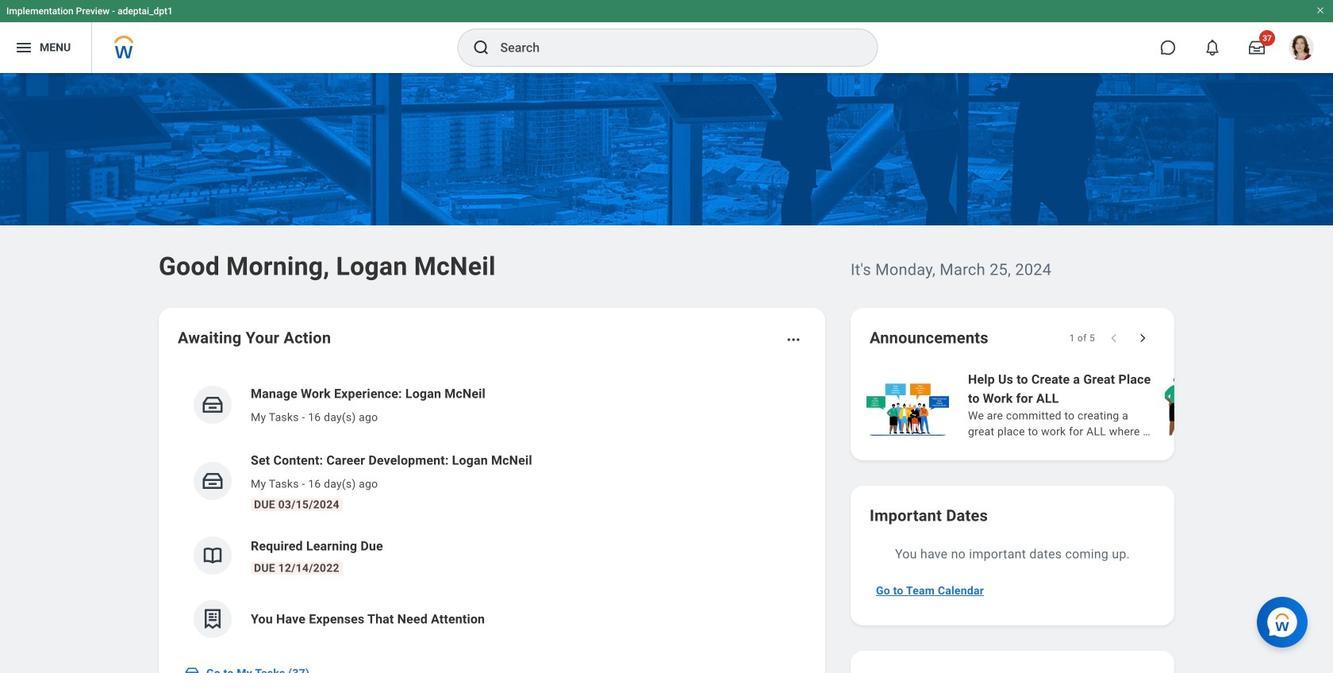 Task type: locate. For each thing, give the bounding box(es) containing it.
close environment banner image
[[1316, 6, 1326, 15]]

notifications large image
[[1205, 40, 1221, 56]]

main content
[[0, 73, 1334, 673]]

0 horizontal spatial list
[[178, 372, 807, 651]]

1 horizontal spatial list
[[864, 368, 1334, 441]]

dashboard expenses image
[[201, 607, 225, 631]]

banner
[[0, 0, 1334, 73]]

profile logan mcneil image
[[1289, 35, 1315, 64]]

book open image
[[201, 544, 225, 568]]

search image
[[472, 38, 491, 57]]

chevron right small image
[[1135, 330, 1151, 346]]

status
[[1070, 332, 1096, 345]]

1 horizontal spatial inbox image
[[201, 469, 225, 493]]

1 vertical spatial inbox image
[[184, 665, 200, 673]]

related actions image
[[786, 332, 802, 348]]

list
[[864, 368, 1334, 441], [178, 372, 807, 651]]

inbox image
[[201, 469, 225, 493], [184, 665, 200, 673]]

0 horizontal spatial inbox image
[[184, 665, 200, 673]]

chevron left small image
[[1107, 330, 1123, 346]]



Task type: describe. For each thing, give the bounding box(es) containing it.
justify image
[[14, 38, 33, 57]]

inbox image
[[201, 393, 225, 417]]

inbox large image
[[1250, 40, 1266, 56]]

Search Workday  search field
[[501, 30, 845, 65]]

0 vertical spatial inbox image
[[201, 469, 225, 493]]



